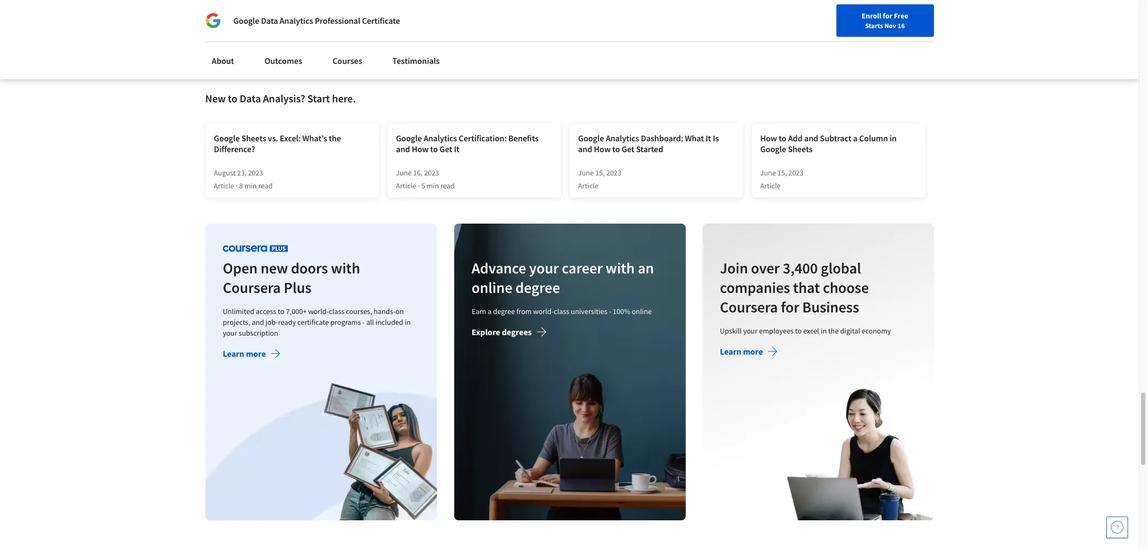 Task type: vqa. For each thing, say whether or not it's contained in the screenshot.
June related to How to Add and Subtract a Column in Google Sheets
yes



Task type: locate. For each thing, give the bounding box(es) containing it.
more for left learn more link
[[246, 349, 266, 360]]

1 horizontal spatial online
[[632, 307, 652, 317]]

class inside "unlimited access to 7,000+ world-class courses, hands-on projects, and job-ready certificate programs - all included in your subscription"
[[329, 307, 344, 317]]

analytics left dashboard:
[[606, 133, 640, 144]]

how up 16,
[[412, 144, 429, 155]]

0 horizontal spatial learn more link
[[223, 349, 281, 362]]

0 horizontal spatial class
[[329, 307, 344, 317]]

0 horizontal spatial june
[[396, 168, 412, 178]]

data up outcomes
[[261, 15, 278, 26]]

plus
[[284, 278, 311, 298]]

june 15, 2023 article
[[578, 168, 622, 191], [761, 168, 804, 191]]

3 june from the left
[[761, 168, 776, 178]]

and inside "unlimited access to 7,000+ world-class courses, hands-on projects, and job-ready certificate programs - all included in your subscription"
[[252, 318, 264, 328]]

5
[[421, 181, 425, 191]]

1 horizontal spatial more
[[743, 347, 763, 358]]

your down projects,
[[223, 329, 237, 339]]

career
[[562, 259, 603, 278]]

- left all
[[362, 318, 365, 328]]

0 horizontal spatial online
[[471, 278, 512, 298]]

for up nov
[[883, 11, 893, 21]]

to up june 16, 2023 article · 5 min read
[[430, 144, 438, 155]]

it inside 'google analytics certification: benefits and how to get it'
[[454, 144, 460, 155]]

a left column
[[854, 133, 858, 144]]

23,
[[237, 168, 247, 178]]

june 15, 2023 article for to
[[578, 168, 622, 191]]

data left "analysis?"
[[240, 92, 261, 105]]

article
[[214, 181, 234, 191], [396, 181, 417, 191], [578, 181, 599, 191], [761, 181, 781, 191]]

join
[[720, 259, 748, 278]]

analysis?
[[263, 92, 305, 105]]

with inside open new doors with coursera plus
[[331, 259, 360, 278]]

professional
[[315, 15, 360, 26]]

None search field
[[155, 28, 415, 50]]

to
[[228, 92, 238, 105], [779, 133, 787, 144], [430, 144, 438, 155], [613, 144, 620, 155], [278, 307, 284, 317], [795, 327, 802, 336]]

read for to
[[441, 181, 455, 191]]

0 horizontal spatial june 15, 2023 article
[[578, 168, 622, 191]]

4 2023 from the left
[[789, 168, 804, 178]]

starts
[[866, 21, 883, 30]]

1 horizontal spatial sheets
[[788, 144, 813, 155]]

about link
[[205, 49, 241, 73]]

companies
[[720, 278, 790, 298]]

1 horizontal spatial coursera
[[720, 298, 778, 317]]

· left 5
[[418, 181, 420, 191]]

how left the started
[[594, 144, 611, 155]]

google inside how to add and subtract a column in google sheets
[[761, 144, 787, 155]]

0 horizontal spatial read
[[258, 181, 273, 191]]

online right 100%
[[632, 307, 652, 317]]

1 vertical spatial for
[[781, 298, 800, 317]]

an
[[638, 259, 654, 278]]

learn more for rightmost learn more link
[[720, 347, 763, 358]]

hands-
[[374, 307, 395, 317]]

with
[[331, 259, 360, 278], [605, 259, 635, 278]]

the right "what's" at the left
[[329, 133, 341, 144]]

0 vertical spatial for
[[883, 11, 893, 21]]

the
[[329, 133, 341, 144], [829, 327, 839, 336]]

new
[[870, 34, 884, 44], [205, 92, 226, 105]]

class for universities
[[554, 307, 569, 317]]

article for google analytics dashboard: what it is and how to get started
[[578, 181, 599, 191]]

august 23, 2023 article · 8 min read
[[214, 168, 273, 191]]

1 · from the left
[[236, 181, 238, 191]]

world-
[[308, 307, 329, 317], [533, 307, 554, 317]]

learn down projects,
[[223, 349, 244, 360]]

in right excel
[[821, 327, 827, 336]]

read right 8
[[258, 181, 273, 191]]

learn more down subscription
[[223, 349, 266, 360]]

read inside june 16, 2023 article · 5 min read
[[441, 181, 455, 191]]

1 horizontal spatial how
[[594, 144, 611, 155]]

coursera
[[223, 278, 281, 298], [720, 298, 778, 317]]

1 vertical spatial new
[[205, 92, 226, 105]]

1 article from the left
[[214, 181, 234, 191]]

and inside google analytics dashboard: what it is and how to get started
[[578, 144, 592, 155]]

with right doors
[[331, 259, 360, 278]]

min inside august 23, 2023 article · 8 min read
[[245, 181, 257, 191]]

learn more link
[[720, 347, 778, 360], [223, 349, 281, 362]]

1 horizontal spatial with
[[605, 259, 635, 278]]

it
[[706, 133, 711, 144], [454, 144, 460, 155]]

1 june from the left
[[396, 168, 412, 178]]

1 horizontal spatial a
[[854, 133, 858, 144]]

2 15, from the left
[[778, 168, 787, 178]]

1 read from the left
[[258, 181, 273, 191]]

it left is
[[706, 133, 711, 144]]

2023 down add
[[789, 168, 804, 178]]

1 vertical spatial the
[[829, 327, 839, 336]]

0 horizontal spatial with
[[331, 259, 360, 278]]

0 horizontal spatial how
[[412, 144, 429, 155]]

2023 for add
[[789, 168, 804, 178]]

1 class from the left
[[329, 307, 344, 317]]

1 horizontal spatial new
[[870, 34, 884, 44]]

how
[[761, 133, 777, 144], [412, 144, 429, 155], [594, 144, 611, 155]]

- inside "unlimited access to 7,000+ world-class courses, hands-on projects, and job-ready certificate programs - all included in your subscription"
[[362, 318, 365, 328]]

0 horizontal spatial min
[[245, 181, 257, 191]]

analytics inside 'google analytics certification: benefits and how to get it'
[[424, 133, 457, 144]]

· inside june 16, 2023 article · 5 min read
[[418, 181, 420, 191]]

2023 right 23,
[[248, 168, 263, 178]]

to inside google analytics dashboard: what it is and how to get started
[[613, 144, 620, 155]]

your right upskill
[[743, 327, 758, 336]]

1 vertical spatial degree
[[493, 307, 515, 317]]

google inside the google sheets vs. excel: what's the difference?
[[214, 133, 240, 144]]

analytics left the certification:
[[424, 133, 457, 144]]

0 vertical spatial degree
[[515, 278, 560, 298]]

3 article from the left
[[578, 181, 599, 191]]

the left digital
[[829, 327, 839, 336]]

class for courses,
[[329, 307, 344, 317]]

2 2023 from the left
[[424, 168, 439, 178]]

coursera plus image
[[223, 245, 288, 253]]

1 horizontal spatial 15,
[[778, 168, 787, 178]]

projects,
[[223, 318, 250, 328]]

2 june 15, 2023 article from the left
[[761, 168, 804, 191]]

1 get from the left
[[440, 144, 452, 155]]

0 vertical spatial new
[[870, 34, 884, 44]]

coursera up unlimited
[[223, 278, 281, 298]]

new
[[260, 259, 288, 278]]

min inside june 16, 2023 article · 5 min read
[[427, 181, 439, 191]]

2023 inside june 16, 2023 article · 5 min read
[[424, 168, 439, 178]]

1 horizontal spatial get
[[622, 144, 635, 155]]

learn more down upskill
[[720, 347, 763, 358]]

all
[[366, 318, 374, 328]]

7,000+
[[286, 307, 307, 317]]

0 horizontal spatial learn
[[223, 349, 244, 360]]

more for rightmost learn more link
[[743, 347, 763, 358]]

unlimited
[[223, 307, 254, 317]]

learn more link down subscription
[[223, 349, 281, 362]]

2 world- from the left
[[533, 307, 554, 317]]

google sheets vs. excel: what's the difference?
[[214, 133, 341, 155]]

google for google analytics dashboard: what it is and how to get started
[[578, 133, 604, 144]]

how to add and subtract a column in google sheets
[[761, 133, 897, 155]]

0 horizontal spatial ·
[[236, 181, 238, 191]]

2 get from the left
[[622, 144, 635, 155]]

open new doors with coursera plus
[[223, 259, 360, 298]]

1 horizontal spatial read
[[441, 181, 455, 191]]

1 15, from the left
[[596, 168, 605, 178]]

nov
[[885, 21, 897, 30]]

with for doors
[[331, 259, 360, 278]]

your left career
[[529, 259, 559, 278]]

sheets inside how to add and subtract a column in google sheets
[[788, 144, 813, 155]]

analytics inside google analytics dashboard: what it is and how to get started
[[606, 133, 640, 144]]

sheets
[[242, 133, 266, 144], [788, 144, 813, 155]]

google data analytics professional certificate
[[233, 15, 400, 26]]

1 world- from the left
[[308, 307, 329, 317]]

over
[[751, 259, 780, 278]]

article inside june 16, 2023 article · 5 min read
[[396, 181, 417, 191]]

help center image
[[1111, 522, 1124, 535]]

0 vertical spatial -
[[609, 307, 611, 317]]

governments
[[246, 5, 296, 16]]

· inside august 23, 2023 article · 8 min read
[[236, 181, 238, 191]]

0 horizontal spatial it
[[454, 144, 460, 155]]

0 horizontal spatial learn more
[[223, 349, 266, 360]]

2 june from the left
[[578, 168, 594, 178]]

upskill
[[720, 327, 742, 336]]

class left the universities
[[554, 307, 569, 317]]

for inside enroll for free starts nov 16
[[883, 11, 893, 21]]

2023 right 16,
[[424, 168, 439, 178]]

min
[[245, 181, 257, 191], [427, 181, 439, 191]]

0 horizontal spatial in
[[405, 318, 411, 328]]

2 article from the left
[[396, 181, 417, 191]]

0 horizontal spatial for
[[781, 298, 800, 317]]

-
[[609, 307, 611, 317], [362, 318, 365, 328]]

1 horizontal spatial learn
[[720, 347, 742, 358]]

2 read from the left
[[441, 181, 455, 191]]

1 vertical spatial -
[[362, 318, 365, 328]]

to left add
[[779, 133, 787, 144]]

2 class from the left
[[554, 307, 569, 317]]

june for how to add and subtract a column in google sheets
[[761, 168, 776, 178]]

with for career
[[605, 259, 635, 278]]

your right find on the top right
[[854, 34, 868, 44]]

2 min from the left
[[427, 181, 439, 191]]

read right 5
[[441, 181, 455, 191]]

1 with from the left
[[331, 259, 360, 278]]

2 · from the left
[[418, 181, 420, 191]]

0 horizontal spatial the
[[329, 133, 341, 144]]

0 horizontal spatial more
[[246, 349, 266, 360]]

1 horizontal spatial min
[[427, 181, 439, 191]]

certificate
[[297, 318, 329, 328]]

to up ready
[[278, 307, 284, 317]]

1 horizontal spatial it
[[706, 133, 711, 144]]

min right 5
[[427, 181, 439, 191]]

1 horizontal spatial june
[[578, 168, 594, 178]]

online up earn on the bottom left
[[471, 278, 512, 298]]

0 horizontal spatial get
[[440, 144, 452, 155]]

degree left from
[[493, 307, 515, 317]]

slides element
[[225, 53, 915, 64]]

more
[[743, 347, 763, 358], [246, 349, 266, 360]]

upskill your employees to excel in the digital economy
[[720, 327, 891, 336]]

1 horizontal spatial june 15, 2023 article
[[761, 168, 804, 191]]

analytics left professional on the top of page
[[280, 15, 313, 26]]

sheets left 'vs.'
[[242, 133, 266, 144]]

learn more link down upskill
[[720, 347, 778, 360]]

learn
[[720, 347, 742, 358], [223, 349, 244, 360]]

it inside google analytics dashboard: what it is and how to get started
[[706, 133, 711, 144]]

your for upskill
[[743, 327, 758, 336]]

dashboard:
[[641, 133, 684, 144]]

1 vertical spatial online
[[632, 307, 652, 317]]

new down starts
[[870, 34, 884, 44]]

1 horizontal spatial world-
[[533, 307, 554, 317]]

with inside advance your career with an online degree
[[605, 259, 635, 278]]

add
[[788, 133, 803, 144]]

2023 for dashboard:
[[607, 168, 622, 178]]

what
[[685, 133, 704, 144]]

to inside how to add and subtract a column in google sheets
[[779, 133, 787, 144]]

world- for from
[[533, 307, 554, 317]]

degree inside advance your career with an online degree
[[515, 278, 560, 298]]

certificate
[[362, 15, 400, 26]]

your inside advance your career with an online degree
[[529, 259, 559, 278]]

2 horizontal spatial how
[[761, 133, 777, 144]]

in right column
[[890, 133, 897, 144]]

sheets left subtract
[[788, 144, 813, 155]]

· left 8
[[236, 181, 238, 191]]

a
[[854, 133, 858, 144], [488, 307, 491, 317]]

2023 down google analytics dashboard: what it is and how to get started
[[607, 168, 622, 178]]

business
[[803, 298, 860, 317]]

it up june 16, 2023 article · 5 min read
[[454, 144, 460, 155]]

2023 inside august 23, 2023 article · 8 min read
[[248, 168, 263, 178]]

more down employees
[[743, 347, 763, 358]]

1 min from the left
[[245, 181, 257, 191]]

min for to
[[427, 181, 439, 191]]

0 horizontal spatial coursera
[[223, 278, 281, 298]]

3 2023 from the left
[[607, 168, 622, 178]]

world- right from
[[533, 307, 554, 317]]

how left add
[[761, 133, 777, 144]]

article inside august 23, 2023 article · 8 min read
[[214, 181, 234, 191]]

2 horizontal spatial analytics
[[606, 133, 640, 144]]

0 vertical spatial the
[[329, 133, 341, 144]]

june inside june 16, 2023 article · 5 min read
[[396, 168, 412, 178]]

coursera up upskill
[[720, 298, 778, 317]]

how inside 'google analytics certification: benefits and how to get it'
[[412, 144, 429, 155]]

get left the started
[[622, 144, 635, 155]]

more down subscription
[[246, 349, 266, 360]]

economy
[[862, 327, 891, 336]]

digital
[[841, 327, 860, 336]]

2 horizontal spatial june
[[761, 168, 776, 178]]

new down about
[[205, 92, 226, 105]]

to inside 'google analytics certification: benefits and how to get it'
[[430, 144, 438, 155]]

excel
[[803, 327, 819, 336]]

august
[[214, 168, 236, 178]]

15,
[[596, 168, 605, 178], [778, 168, 787, 178]]

for up employees
[[781, 298, 800, 317]]

- left 100%
[[609, 307, 611, 317]]

with left an
[[605, 259, 635, 278]]

june for google analytics certification: benefits and how to get it
[[396, 168, 412, 178]]

get up june 16, 2023 article · 5 min read
[[440, 144, 452, 155]]

google inside google analytics dashboard: what it is and how to get started
[[578, 133, 604, 144]]

what's
[[303, 133, 327, 144]]

0 horizontal spatial -
[[362, 318, 365, 328]]

data
[[261, 15, 278, 26], [240, 92, 261, 105]]

2 with from the left
[[605, 259, 635, 278]]

google inside 'google analytics certification: benefits and how to get it'
[[396, 133, 422, 144]]

class up programs
[[329, 307, 344, 317]]

universities
[[172, 5, 217, 16]]

to left the started
[[613, 144, 620, 155]]

started
[[636, 144, 663, 155]]

ready
[[278, 318, 296, 328]]

min right 8
[[245, 181, 257, 191]]

0 vertical spatial a
[[854, 133, 858, 144]]

1 horizontal spatial for
[[883, 11, 893, 21]]

0 horizontal spatial 15,
[[596, 168, 605, 178]]

4 article from the left
[[761, 181, 781, 191]]

universities link
[[156, 0, 221, 22]]

june
[[396, 168, 412, 178], [578, 168, 594, 178], [761, 168, 776, 178]]

from
[[516, 307, 531, 317]]

1 june 15, 2023 article from the left
[[578, 168, 622, 191]]

1 horizontal spatial analytics
[[424, 133, 457, 144]]

0 horizontal spatial world-
[[308, 307, 329, 317]]

1 2023 from the left
[[248, 168, 263, 178]]

0 horizontal spatial sheets
[[242, 133, 266, 144]]

read inside august 23, 2023 article · 8 min read
[[258, 181, 273, 191]]

get
[[440, 144, 452, 155], [622, 144, 635, 155]]

1 vertical spatial a
[[488, 307, 491, 317]]

a inside how to add and subtract a column in google sheets
[[854, 133, 858, 144]]

world- for 7,000+
[[308, 307, 329, 317]]

degree up from
[[515, 278, 560, 298]]

1 horizontal spatial ·
[[418, 181, 420, 191]]

your for advance
[[529, 259, 559, 278]]

for inside join over 3,400 global companies that choose coursera for business
[[781, 298, 800, 317]]

in right included
[[405, 318, 411, 328]]

world- up "certificate"
[[308, 307, 329, 317]]

15, for google
[[778, 168, 787, 178]]

here.
[[332, 92, 356, 105]]

subtract
[[820, 133, 852, 144]]

1 horizontal spatial learn more
[[720, 347, 763, 358]]

2 horizontal spatial in
[[890, 133, 897, 144]]

your inside "link"
[[854, 34, 868, 44]]

0 vertical spatial online
[[471, 278, 512, 298]]

world- inside "unlimited access to 7,000+ world-class courses, hands-on projects, and job-ready certificate programs - all included in your subscription"
[[308, 307, 329, 317]]

a right earn on the bottom left
[[488, 307, 491, 317]]

learn down upskill
[[720, 347, 742, 358]]

1 horizontal spatial class
[[554, 307, 569, 317]]



Task type: describe. For each thing, give the bounding box(es) containing it.
join over 3,400 global companies that choose coursera for business
[[720, 259, 869, 317]]

google image
[[205, 13, 220, 28]]

new to data analysis? start here.
[[205, 92, 356, 105]]

in inside "unlimited access to 7,000+ world-class courses, hands-on projects, and job-ready certificate programs - all included in your subscription"
[[405, 318, 411, 328]]

access
[[256, 307, 276, 317]]

june 15, 2023 article for google
[[761, 168, 804, 191]]

start
[[308, 92, 330, 105]]

sheets inside the google sheets vs. excel: what's the difference?
[[242, 133, 266, 144]]

google for google sheets vs. excel: what's the difference?
[[214, 133, 240, 144]]

explore degrees link
[[471, 327, 547, 340]]

june 16, 2023 article · 5 min read
[[396, 168, 455, 191]]

is
[[713, 133, 719, 144]]

advance
[[471, 259, 526, 278]]

courses
[[333, 55, 362, 66]]

earn
[[471, 307, 486, 317]]

find your new career link
[[833, 33, 912, 46]]

learn for rightmost learn more link
[[720, 347, 742, 358]]

courses link
[[326, 49, 369, 73]]

your inside "unlimited access to 7,000+ world-class courses, hands-on projects, and job-ready certificate programs - all included in your subscription"
[[223, 329, 237, 339]]

google for google data analytics professional certificate
[[233, 15, 259, 26]]

to inside "unlimited access to 7,000+ world-class courses, hands-on projects, and job-ready certificate programs - all included in your subscription"
[[278, 307, 284, 317]]

new inside "link"
[[870, 34, 884, 44]]

your for find
[[854, 34, 868, 44]]

article for how to add and subtract a column in google sheets
[[761, 181, 781, 191]]

coursera inside join over 3,400 global companies that choose coursera for business
[[720, 298, 778, 317]]

testimonials link
[[386, 49, 446, 73]]

16
[[898, 21, 905, 30]]

excel:
[[280, 133, 301, 144]]

· for to
[[418, 181, 420, 191]]

outcomes link
[[258, 49, 309, 73]]

advance your career with an online degree
[[471, 259, 654, 298]]

article for google sheets vs. excel: what's the difference?
[[214, 181, 234, 191]]

vs.
[[268, 133, 278, 144]]

1 horizontal spatial -
[[609, 307, 611, 317]]

on
[[395, 307, 404, 317]]

about
[[212, 55, 234, 66]]

find
[[838, 34, 852, 44]]

the inside the google sheets vs. excel: what's the difference?
[[329, 133, 341, 144]]

· for difference?
[[236, 181, 238, 191]]

and inside 'google analytics certification: benefits and how to get it'
[[396, 144, 410, 155]]

in inside how to add and subtract a column in google sheets
[[890, 133, 897, 144]]

to down about
[[228, 92, 238, 105]]

june for google analytics dashboard: what it is and how to get started
[[578, 168, 594, 178]]

benefits
[[509, 133, 539, 144]]

learn for left learn more link
[[223, 349, 244, 360]]

degrees
[[502, 327, 531, 338]]

subscription
[[239, 329, 278, 339]]

2023 for certification:
[[424, 168, 439, 178]]

career
[[886, 34, 906, 44]]

programs
[[330, 318, 361, 328]]

employees
[[759, 327, 794, 336]]

8
[[239, 181, 243, 191]]

free
[[894, 11, 909, 21]]

included
[[375, 318, 403, 328]]

analytics for google analytics dashboard: what it is and how to get started
[[606, 133, 640, 144]]

get inside 'google analytics certification: benefits and how to get it'
[[440, 144, 452, 155]]

3,400
[[783, 259, 818, 278]]

2023 for vs.
[[248, 168, 263, 178]]

earn a degree from world-class universities - 100% online
[[471, 307, 652, 317]]

open
[[223, 259, 257, 278]]

read for difference?
[[258, 181, 273, 191]]

16,
[[413, 168, 423, 178]]

0 horizontal spatial new
[[205, 92, 226, 105]]

how inside google analytics dashboard: what it is and how to get started
[[594, 144, 611, 155]]

1 horizontal spatial learn more link
[[720, 347, 778, 360]]

english
[[931, 34, 958, 45]]

analytics for google analytics certification: benefits and how to get it
[[424, 133, 457, 144]]

enroll
[[862, 11, 882, 21]]

online inside advance your career with an online degree
[[471, 278, 512, 298]]

article for google analytics certification: benefits and how to get it
[[396, 181, 417, 191]]

0 vertical spatial data
[[261, 15, 278, 26]]

universities
[[571, 307, 607, 317]]

google analytics certification: benefits and how to get it
[[396, 133, 539, 155]]

google analytics dashboard: what it is and how to get started
[[578, 133, 719, 155]]

coursera inside open new doors with coursera plus
[[223, 278, 281, 298]]

get inside google analytics dashboard: what it is and how to get started
[[622, 144, 635, 155]]

1 horizontal spatial in
[[821, 327, 827, 336]]

english button
[[912, 22, 977, 57]]

courses,
[[346, 307, 372, 317]]

how inside how to add and subtract a column in google sheets
[[761, 133, 777, 144]]

explore degrees
[[471, 327, 531, 338]]

google for google analytics certification: benefits and how to get it
[[396, 133, 422, 144]]

15, for to
[[596, 168, 605, 178]]

governments link
[[230, 0, 301, 22]]

certification:
[[459, 133, 507, 144]]

1 horizontal spatial the
[[829, 327, 839, 336]]

choose
[[823, 278, 869, 298]]

1 vertical spatial data
[[240, 92, 261, 105]]

testimonials
[[393, 55, 440, 66]]

banner navigation
[[9, 0, 305, 30]]

0 horizontal spatial a
[[488, 307, 491, 317]]

difference?
[[214, 144, 255, 155]]

global
[[821, 259, 861, 278]]

outcomes
[[265, 55, 302, 66]]

column
[[860, 133, 888, 144]]

0 horizontal spatial analytics
[[280, 15, 313, 26]]

doors
[[291, 259, 328, 278]]

min for difference?
[[245, 181, 257, 191]]

that
[[793, 278, 820, 298]]

to left excel
[[795, 327, 802, 336]]

100%
[[613, 307, 630, 317]]

explore
[[471, 327, 500, 338]]

enroll for free starts nov 16
[[862, 11, 909, 30]]

learn more for left learn more link
[[223, 349, 266, 360]]

and inside how to add and subtract a column in google sheets
[[805, 133, 819, 144]]

job-
[[265, 318, 278, 328]]

unlimited access to 7,000+ world-class courses, hands-on projects, and job-ready certificate programs - all included in your subscription
[[223, 307, 411, 339]]



